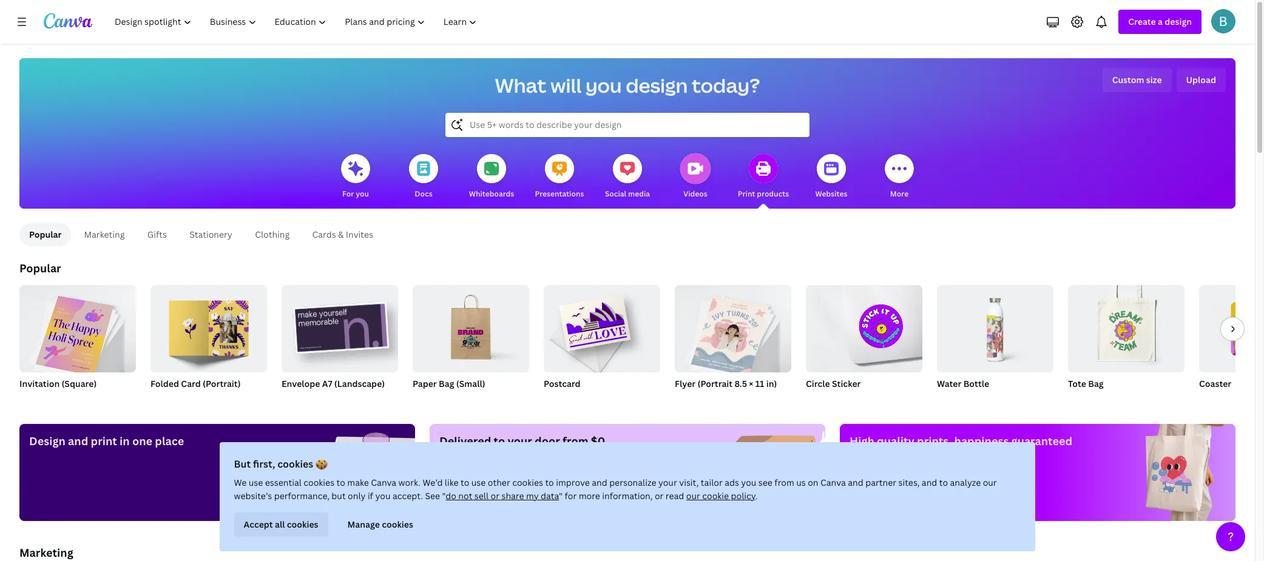 Task type: vqa. For each thing, say whether or not it's contained in the screenshot.
Stationery button
yes



Task type: locate. For each thing, give the bounding box(es) containing it.
presentations button
[[535, 146, 584, 209]]

postcard group
[[544, 280, 660, 405]]

stationery
[[189, 229, 232, 240]]

0 horizontal spatial canva
[[371, 477, 397, 489]]

first,
[[253, 458, 275, 471]]

0 horizontal spatial design
[[626, 72, 688, 98]]

your
[[508, 434, 532, 449], [659, 477, 678, 489]]

today?
[[692, 72, 760, 98]]

you right if in the bottom left of the page
[[376, 490, 391, 502]]

bag right paper
[[439, 378, 454, 390]]

2 or from the left
[[655, 490, 664, 502]]

"
[[443, 490, 446, 502], [559, 490, 563, 502]]

more
[[579, 490, 600, 502]]

1 horizontal spatial "
[[559, 490, 563, 502]]

envelope a7 (landscape)
[[282, 378, 385, 390]]

from
[[563, 434, 588, 449], [775, 477, 795, 489]]

presentations
[[535, 189, 584, 199]]

1 horizontal spatial design
[[1165, 16, 1192, 27]]

0 horizontal spatial or
[[491, 490, 500, 502]]

design right a
[[1165, 16, 1192, 27]]

card
[[181, 378, 201, 390]]

improve
[[556, 477, 590, 489]]

products
[[757, 189, 789, 199]]

popular left marketing button
[[29, 229, 62, 240]]

our down the visit, on the right
[[687, 490, 701, 502]]

1 horizontal spatial canva
[[821, 477, 846, 489]]

top level navigation element
[[107, 10, 488, 34]]

group for tote bag group
[[1068, 280, 1185, 373]]

1 vertical spatial from
[[775, 477, 795, 489]]

tote
[[1068, 378, 1086, 390]]

" left for
[[559, 490, 563, 502]]

print
[[738, 189, 755, 199]]

your up read
[[659, 477, 678, 489]]

use up sell
[[472, 477, 486, 489]]

you right for
[[356, 189, 369, 199]]

a7
[[322, 378, 332, 390]]

happiness
[[954, 434, 1009, 449]]

1 vertical spatial your
[[659, 477, 678, 489]]

1 or from the left
[[491, 490, 500, 502]]

1 vertical spatial popular
[[19, 261, 61, 276]]

to up but
[[337, 477, 346, 489]]

circle sticker
[[806, 378, 861, 390]]

sell
[[475, 490, 489, 502]]

canva up if in the bottom left of the page
[[371, 477, 397, 489]]

partner
[[866, 477, 897, 489]]

and left partner
[[848, 477, 864, 489]]

if
[[368, 490, 374, 502]]

quality
[[877, 434, 915, 449]]

see
[[759, 477, 773, 489]]

popular inside the popular button
[[29, 229, 62, 240]]

1 horizontal spatial bag
[[1088, 378, 1104, 390]]

do
[[446, 490, 457, 502]]

tote bag group
[[1068, 280, 1185, 405]]

create a design button
[[1119, 10, 1202, 34]]

accept all cookies button
[[234, 513, 328, 537]]

1 horizontal spatial our
[[983, 477, 997, 489]]

design inside dropdown button
[[1165, 16, 1192, 27]]

policy
[[731, 490, 756, 502]]

use up the website's
[[249, 477, 263, 489]]

our
[[983, 477, 997, 489], [687, 490, 701, 502]]

size
[[1146, 74, 1162, 86]]

1 bag from the left
[[439, 378, 454, 390]]

&
[[338, 229, 344, 240]]

circle
[[806, 378, 830, 390]]

you
[[586, 72, 622, 98], [356, 189, 369, 199], [742, 477, 757, 489], [376, 490, 391, 502]]

on
[[808, 477, 819, 489]]

invites
[[346, 229, 373, 240]]

1 horizontal spatial from
[[775, 477, 795, 489]]

0 vertical spatial marketing
[[84, 229, 125, 240]]

canva right on
[[821, 477, 846, 489]]

0 horizontal spatial "
[[443, 490, 446, 502]]

design
[[29, 434, 65, 449]]

0 vertical spatial our
[[983, 477, 997, 489]]

your left door
[[508, 434, 532, 449]]

invitation (square) group
[[19, 280, 136, 405]]

from left "us"
[[775, 477, 795, 489]]

upload button
[[1177, 68, 1226, 92]]

data
[[541, 490, 559, 502]]

to
[[494, 434, 505, 449], [337, 477, 346, 489], [461, 477, 470, 489], [546, 477, 554, 489], [940, 477, 948, 489]]

for
[[565, 490, 577, 502]]

1 vertical spatial marketing
[[19, 546, 73, 560]]

1 vertical spatial design
[[626, 72, 688, 98]]

1 use from the left
[[249, 477, 263, 489]]

but
[[234, 458, 251, 471]]

us
[[797, 477, 806, 489]]

group for folded card (portrait) group
[[151, 280, 267, 373]]

2 bag from the left
[[1088, 378, 1104, 390]]

marketing inside button
[[84, 229, 125, 240]]

cookies down accept.
[[382, 519, 414, 530]]

custom size button
[[1103, 68, 1172, 92]]

for you
[[342, 189, 369, 199]]

door
[[535, 434, 560, 449]]

None search field
[[445, 113, 810, 137]]

docs button
[[409, 146, 438, 209]]

performance,
[[274, 490, 330, 502]]

popular down the popular button
[[19, 261, 61, 276]]

group
[[19, 280, 136, 377], [151, 280, 267, 373], [282, 280, 398, 373], [413, 280, 529, 373], [544, 280, 660, 373], [675, 280, 791, 377], [806, 280, 923, 373], [937, 280, 1054, 373], [1068, 280, 1185, 373], [1199, 285, 1264, 373]]

" inside we use essential cookies to make canva work. we'd like to use other cookies to improve and personalize your visit, tailor ads you see from us on canva and partner sites, and to analyze our website's performance, but only if you accept. see "
[[443, 490, 446, 502]]

group for invitation (square) group
[[19, 280, 136, 377]]

other
[[488, 477, 511, 489]]

marketing
[[84, 229, 125, 240], [19, 546, 73, 560]]

we
[[234, 477, 247, 489]]

.
[[756, 490, 758, 502]]

1 horizontal spatial your
[[659, 477, 678, 489]]

envelope a7 (landscape) group
[[282, 280, 398, 405]]

and
[[68, 434, 88, 449], [592, 477, 608, 489], [848, 477, 864, 489], [922, 477, 938, 489]]

0 horizontal spatial marketing
[[19, 546, 73, 560]]

your inside we use essential cookies to make canva work. we'd like to use other cookies to improve and personalize your visit, tailor ads you see from us on canva and partner sites, and to analyze our website's performance, but only if you accept. see "
[[659, 477, 678, 489]]

0 horizontal spatial bag
[[439, 378, 454, 390]]

invitation (square)
[[19, 378, 97, 390]]

0 horizontal spatial our
[[687, 490, 701, 502]]

see
[[425, 490, 440, 502]]

or
[[491, 490, 500, 502], [655, 490, 664, 502]]

bag for tote
[[1088, 378, 1104, 390]]

bag for paper
[[439, 378, 454, 390]]

cookies right all
[[287, 519, 319, 530]]

cookies inside "button"
[[287, 519, 319, 530]]

0 vertical spatial design
[[1165, 16, 1192, 27]]

0 vertical spatial popular
[[29, 229, 62, 240]]

0 horizontal spatial from
[[563, 434, 588, 449]]

or left read
[[655, 490, 664, 502]]

from inside we use essential cookies to make canva work. we'd like to use other cookies to improve and personalize your visit, tailor ads you see from us on canva and partner sites, and to analyze our website's performance, but only if you accept. see "
[[775, 477, 795, 489]]

paper bag (small) group
[[413, 280, 529, 405]]

1 horizontal spatial use
[[472, 477, 486, 489]]

and right sites,
[[922, 477, 938, 489]]

not
[[459, 490, 473, 502]]

from left '$0'
[[563, 434, 588, 449]]

group for flyer (portrait 8.5 × 11 in) group
[[675, 280, 791, 377]]

manage cookies
[[348, 519, 414, 530]]

docs
[[415, 189, 433, 199]]

marketing button
[[74, 223, 135, 246]]

our right analyze
[[983, 477, 997, 489]]

you up policy
[[742, 477, 757, 489]]

flyer (portrait 8.5 × 11 in) group
[[675, 280, 791, 405]]

bottle
[[964, 378, 989, 390]]

0 vertical spatial your
[[508, 434, 532, 449]]

1 horizontal spatial or
[[655, 490, 664, 502]]

a
[[1158, 16, 1163, 27]]

whiteboards
[[469, 189, 514, 199]]

do not sell or share my data link
[[446, 490, 559, 502]]

to right like at the left bottom
[[461, 477, 470, 489]]

all
[[275, 519, 285, 530]]

coaster group
[[1199, 285, 1264, 405]]

1 horizontal spatial marketing
[[84, 229, 125, 240]]

to left analyze
[[940, 477, 948, 489]]

website's
[[234, 490, 272, 502]]

0 horizontal spatial use
[[249, 477, 263, 489]]

use
[[249, 477, 263, 489], [472, 477, 486, 489]]

social media button
[[605, 146, 650, 209]]

1 " from the left
[[443, 490, 446, 502]]

one
[[132, 434, 152, 449]]

delivered to your door from $0
[[439, 434, 605, 449]]

ads
[[725, 477, 740, 489]]

bag right tote
[[1088, 378, 1104, 390]]

water
[[937, 378, 962, 390]]

" right 'see'
[[443, 490, 446, 502]]

design up search search box
[[626, 72, 688, 98]]

0 vertical spatial from
[[563, 434, 588, 449]]

or right sell
[[491, 490, 500, 502]]



Task type: describe. For each thing, give the bounding box(es) containing it.
🍪
[[316, 458, 328, 471]]

create a design
[[1129, 16, 1192, 27]]

2 canva from the left
[[821, 477, 846, 489]]

gifts
[[147, 229, 167, 240]]

essential
[[265, 477, 302, 489]]

folded card (portrait) group
[[151, 280, 267, 405]]

whiteboards button
[[469, 146, 514, 209]]

water bottle
[[937, 378, 989, 390]]

cookies inside button
[[382, 519, 414, 530]]

clothing
[[255, 229, 290, 240]]

paper
[[413, 378, 437, 390]]

2 " from the left
[[559, 490, 563, 502]]

2 use from the left
[[472, 477, 486, 489]]

prints,
[[917, 434, 952, 449]]

folded card (portrait)
[[151, 378, 241, 390]]

1 canva from the left
[[371, 477, 397, 489]]

websites
[[815, 189, 848, 199]]

flyer (portrait 8.5 × 11 in)
[[675, 378, 777, 390]]

tote bag
[[1068, 378, 1104, 390]]

social media
[[605, 189, 650, 199]]

for you button
[[341, 146, 370, 209]]

custom
[[1112, 74, 1144, 86]]

envelope
[[282, 378, 320, 390]]

manage cookies button
[[338, 513, 423, 537]]

manage
[[348, 519, 380, 530]]

(square)
[[62, 378, 97, 390]]

will
[[551, 72, 582, 98]]

(portrait)
[[203, 378, 241, 390]]

water bottle group
[[937, 280, 1054, 405]]

accept
[[244, 519, 273, 530]]

circle sticker group
[[806, 280, 923, 405]]

group for envelope a7 (landscape) group
[[282, 280, 398, 373]]

group for paper bag (small) group
[[413, 280, 529, 373]]

sticker
[[832, 378, 861, 390]]

8.5
[[735, 378, 747, 390]]

group for "water bottle" group
[[937, 280, 1054, 373]]

you right will
[[586, 72, 622, 98]]

my
[[526, 490, 539, 502]]

custom size
[[1112, 74, 1162, 86]]

clothing button
[[245, 223, 300, 246]]

and up do not sell or share my data " for more information, or read our cookie policy .
[[592, 477, 608, 489]]

in)
[[766, 378, 777, 390]]

analyze
[[950, 477, 981, 489]]

our inside we use essential cookies to make canva work. we'd like to use other cookies to improve and personalize your visit, tailor ads you see from us on canva and partner sites, and to analyze our website's performance, but only if you accept. see "
[[983, 477, 997, 489]]

and left the print
[[68, 434, 88, 449]]

what will you design today?
[[495, 72, 760, 98]]

personalize
[[610, 477, 657, 489]]

but first, cookies 🍪 dialog
[[220, 442, 1035, 552]]

print
[[91, 434, 117, 449]]

visit,
[[680, 477, 699, 489]]

invitation
[[19, 378, 60, 390]]

print products
[[738, 189, 789, 199]]

cards & invites button
[[302, 223, 383, 246]]

cookies down 🍪
[[304, 477, 335, 489]]

brad klo image
[[1211, 9, 1236, 33]]

in
[[120, 434, 130, 449]]

cards & invites
[[312, 229, 373, 240]]

popular button
[[19, 223, 71, 246]]

folded
[[151, 378, 179, 390]]

to right delivered
[[494, 434, 505, 449]]

0 horizontal spatial your
[[508, 434, 532, 449]]

read
[[666, 490, 685, 502]]

work.
[[399, 477, 421, 489]]

share
[[502, 490, 524, 502]]

information,
[[603, 490, 653, 502]]

make
[[348, 477, 369, 489]]

you inside button
[[356, 189, 369, 199]]

Search search field
[[470, 113, 785, 137]]

group for the coaster group
[[1199, 285, 1264, 373]]

cookies up my on the bottom of page
[[513, 477, 544, 489]]

videos button
[[680, 146, 711, 209]]

high quality prints, happiness guaranteed
[[850, 434, 1073, 449]]

tailor
[[701, 477, 723, 489]]

cookie
[[703, 490, 729, 502]]

delivered
[[439, 434, 491, 449]]

do not sell or share my data " for more information, or read our cookie policy .
[[446, 490, 758, 502]]

more
[[890, 189, 909, 199]]

sites,
[[899, 477, 920, 489]]

to up data
[[546, 477, 554, 489]]

place
[[155, 434, 184, 449]]

for
[[342, 189, 354, 199]]

1 vertical spatial our
[[687, 490, 701, 502]]

11
[[755, 378, 764, 390]]

cookies up essential
[[278, 458, 314, 471]]

our cookie policy link
[[687, 490, 756, 502]]

guaranteed
[[1012, 434, 1073, 449]]

print products button
[[738, 146, 789, 209]]

but first, cookies 🍪
[[234, 458, 328, 471]]

group for postcard group
[[544, 280, 660, 373]]

(small)
[[456, 378, 485, 390]]

media
[[628, 189, 650, 199]]

gifts button
[[137, 223, 177, 246]]

group for circle sticker group
[[806, 280, 923, 373]]

(landscape)
[[334, 378, 385, 390]]

coaster
[[1199, 378, 1232, 390]]

websites button
[[815, 146, 848, 209]]

stationery button
[[179, 223, 242, 246]]

like
[[445, 477, 459, 489]]

flyer
[[675, 378, 696, 390]]

only
[[348, 490, 366, 502]]



